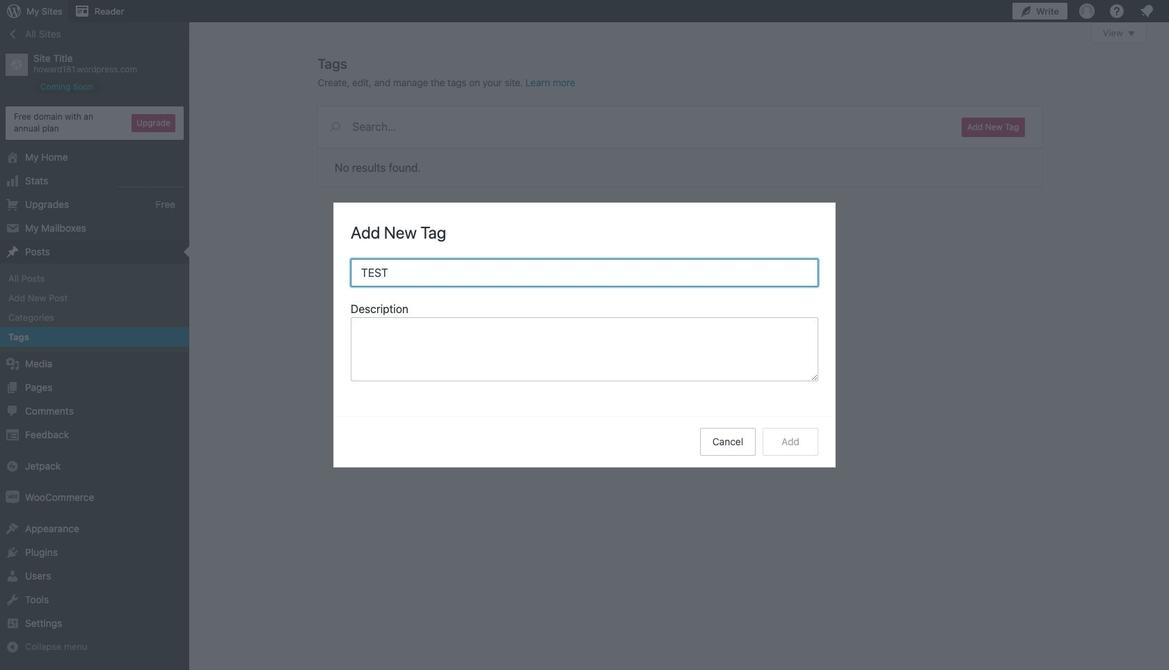 Task type: describe. For each thing, give the bounding box(es) containing it.
New Tag Name text field
[[351, 259, 819, 287]]

img image
[[6, 491, 19, 505]]

manage your notifications image
[[1139, 3, 1155, 19]]

help image
[[1109, 3, 1126, 19]]

update your profile, personal settings, and more image
[[1079, 3, 1096, 19]]



Task type: locate. For each thing, give the bounding box(es) containing it.
closed image
[[1128, 31, 1135, 36]]

highest hourly views 0 image
[[118, 178, 184, 187]]

group
[[351, 301, 819, 386]]

None search field
[[318, 106, 945, 147]]

main content
[[318, 22, 1147, 187]]

dialog
[[334, 203, 835, 467]]

None text field
[[351, 317, 819, 381]]



Task type: vqa. For each thing, say whether or not it's contained in the screenshot.
New Tag Name text field
yes



